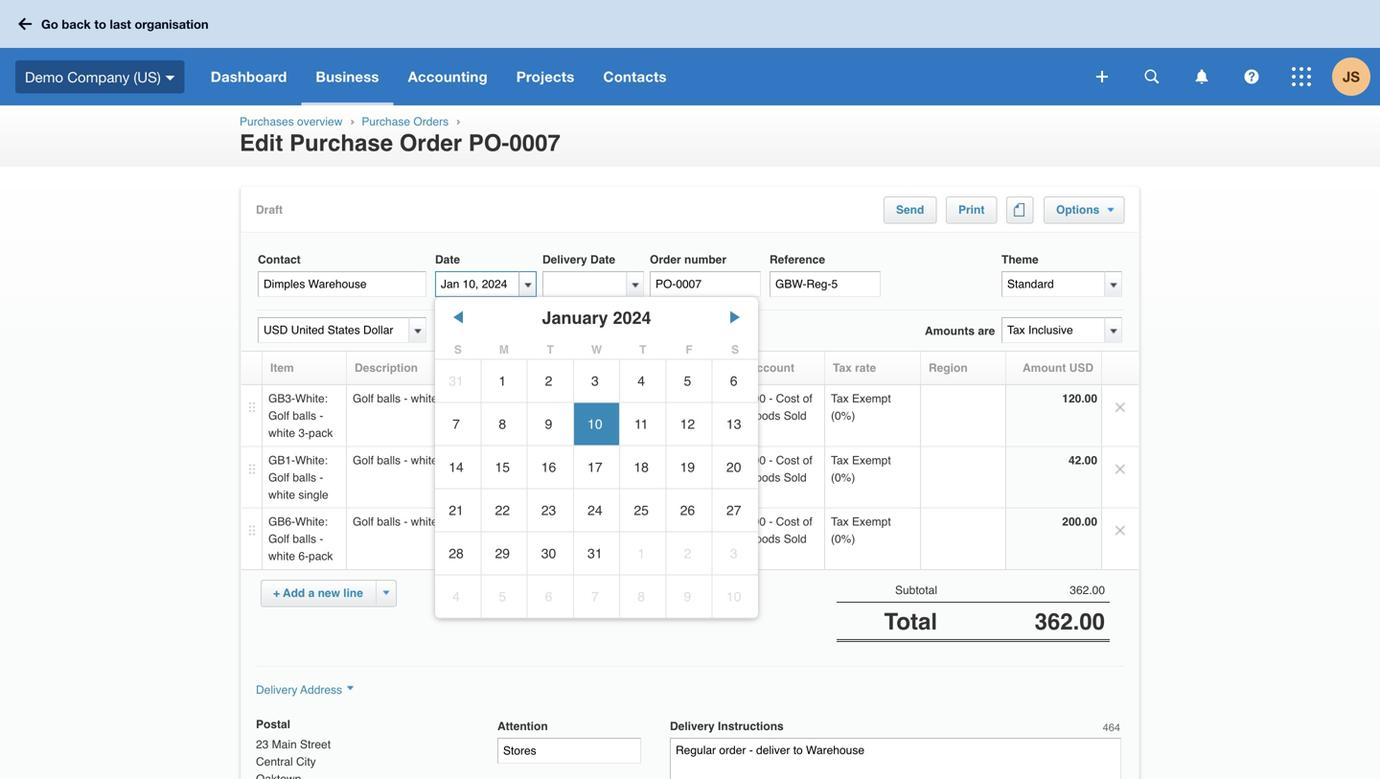 Task type: locate. For each thing, give the bounding box(es) containing it.
0 vertical spatial single
[[441, 454, 471, 467]]

exempt
[[852, 392, 891, 406], [852, 454, 891, 467], [852, 515, 891, 529]]

0 horizontal spatial 6-
[[299, 550, 309, 563]]

row containing 14
[[435, 446, 758, 489]]

1 vertical spatial 362.00
[[1035, 609, 1106, 635]]

2 vertical spatial of
[[803, 515, 813, 529]]

2 10.00 from the top
[[566, 454, 594, 467]]

pack inside gb3-white: golf balls - white 3-pack
[[309, 427, 333, 440]]

0 horizontal spatial 8
[[499, 417, 506, 432]]

address
[[300, 684, 342, 697]]

10 link
[[574, 403, 616, 445], [713, 576, 755, 618]]

31 for the rightmost 31 link
[[588, 546, 603, 561]]

order down orders
[[400, 130, 462, 156]]

3-
[[448, 392, 458, 406], [299, 427, 309, 440]]

9 for the topmost 9 link
[[545, 417, 553, 432]]

1 sold from the top
[[784, 409, 807, 423]]

13 link
[[713, 403, 755, 445]]

single left 15 link
[[441, 454, 471, 467]]

1 horizontal spatial 3
[[730, 546, 738, 561]]

0 vertical spatial 500
[[747, 392, 766, 406]]

6 right the disc in the right top of the page
[[730, 373, 738, 389]]

0 horizontal spatial 9 link
[[528, 403, 570, 445]]

cost for 20.00
[[776, 515, 800, 529]]

row up 17
[[435, 403, 758, 446]]

10.00 right 16 at the bottom of page
[[566, 454, 594, 467]]

10 up 17
[[588, 417, 603, 432]]

6- up 28
[[448, 515, 458, 529]]

white: for gb3-
[[295, 392, 328, 406]]

purchase
[[362, 115, 410, 128], [290, 130, 393, 156]]

1 horizontal spatial 1 link
[[620, 533, 663, 575]]

white: inside gb1-white: golf balls - white single
[[295, 454, 328, 467]]

2024
[[613, 308, 652, 328]]

Attention text field
[[498, 738, 641, 764]]

2 horizontal spatial delivery
[[670, 720, 715, 733]]

4 link down 28 link
[[435, 576, 477, 618]]

4 row from the top
[[435, 532, 758, 575]]

(us)
[[134, 68, 161, 85]]

1 vertical spatial 31
[[588, 546, 603, 561]]

Order number text field
[[650, 271, 761, 297]]

4 left 'price'
[[638, 373, 645, 389]]

purchase up edit purchase order po-0007
[[362, 115, 410, 128]]

1 horizontal spatial 23
[[541, 503, 556, 518]]

2 goods from the top
[[747, 471, 781, 485]]

white down the gb6-
[[268, 550, 295, 563]]

10.00 for 12.00
[[566, 392, 594, 406]]

- up gb1-white: golf balls - white single
[[320, 409, 323, 423]]

1 link down m
[[482, 360, 524, 402]]

tax exempt (0%) for 20.00
[[831, 515, 891, 546]]

0 vertical spatial (0%)
[[831, 409, 856, 423]]

1 vertical spatial 10 link
[[713, 576, 755, 618]]

balls down gb3-
[[293, 409, 316, 423]]

1 cost from the top
[[776, 392, 800, 406]]

0 vertical spatial of
[[803, 392, 813, 406]]

of right 27 link
[[803, 515, 813, 529]]

11
[[635, 417, 649, 432]]

3 sold from the top
[[784, 533, 807, 546]]

1 vertical spatial 500
[[747, 454, 766, 467]]

1 vertical spatial of
[[803, 454, 813, 467]]

1 horizontal spatial 8
[[638, 589, 645, 604]]

24 link
[[574, 489, 616, 532]]

17
[[588, 460, 603, 475]]

1 vertical spatial 23
[[256, 738, 269, 752]]

white up the gb6-
[[268, 489, 295, 502]]

white: inside gb6-white: golf balls - white 6-pack
[[295, 515, 328, 529]]

tax
[[833, 361, 852, 375], [831, 392, 849, 406], [831, 454, 849, 467], [831, 515, 849, 529]]

date up delivery date text box
[[591, 253, 616, 267]]

balls left 14 link
[[377, 454, 401, 467]]

1 horizontal spatial 7
[[592, 589, 599, 604]]

1 horizontal spatial t
[[640, 343, 647, 357]]

gb3-
[[268, 392, 295, 406]]

2 sold from the top
[[784, 471, 807, 485]]

w
[[591, 343, 602, 357]]

city
[[296, 756, 316, 769]]

gb1-
[[268, 454, 295, 467]]

(0%)
[[831, 409, 856, 423], [831, 471, 856, 485], [831, 533, 856, 546]]

22 link
[[482, 489, 524, 532]]

cost for 4.20
[[776, 454, 800, 467]]

instructions
[[718, 720, 784, 733]]

row down "30" link
[[435, 575, 758, 618]]

1 horizontal spatial date
[[591, 253, 616, 267]]

1 link down 25 link at bottom
[[620, 533, 663, 575]]

28 link
[[435, 533, 477, 575]]

2 vertical spatial exempt
[[852, 515, 891, 529]]

1 vertical spatial 6
[[545, 589, 553, 604]]

exempt for 4.20
[[852, 454, 891, 467]]

send
[[896, 203, 925, 217]]

None text field
[[1002, 317, 1106, 343]]

362.00
[[1070, 584, 1106, 597], [1035, 609, 1106, 635]]

row down 17
[[435, 489, 758, 532]]

1 horizontal spatial 2 link
[[667, 533, 709, 575]]

pack up gb1-white: golf balls - white single
[[309, 427, 333, 440]]

goods for 20.00
[[747, 533, 781, 546]]

banner containing dashboard
[[0, 0, 1381, 105]]

s
[[454, 343, 462, 357], [732, 343, 739, 357]]

0 vertical spatial 8 link
[[482, 403, 524, 445]]

pack up 14 link
[[458, 392, 483, 406]]

1 vertical spatial tax exempt (0%)
[[831, 454, 891, 485]]

1 horizontal spatial 6
[[730, 373, 738, 389]]

0 horizontal spatial 7
[[453, 417, 460, 432]]

31 inside row
[[588, 546, 603, 561]]

0 vertical spatial 6
[[730, 373, 738, 389]]

3 white: from the top
[[295, 515, 328, 529]]

4 link up 11 'link'
[[620, 360, 663, 402]]

2 link
[[528, 360, 570, 402], [667, 533, 709, 575]]

golf inside gb3-white: golf balls - white 3-pack
[[268, 409, 290, 423]]

0 horizontal spatial 23
[[256, 738, 269, 752]]

500 - cost of goods sold
[[747, 392, 813, 423], [747, 454, 813, 485], [747, 515, 813, 546]]

0 vertical spatial 2
[[545, 373, 553, 389]]

january 2024 button
[[542, 308, 652, 328]]

2 for the right 2 link
[[684, 546, 692, 561]]

white:
[[295, 392, 328, 406], [295, 454, 328, 467], [295, 515, 328, 529]]

golf down gb3-
[[268, 409, 290, 423]]

0 horizontal spatial 1
[[499, 373, 506, 389]]

9 down 20.00
[[684, 589, 692, 604]]

5 down 29 "link"
[[499, 589, 506, 604]]

row containing 28
[[435, 532, 758, 575]]

1 vertical spatial delivery
[[256, 684, 298, 697]]

white: inside gb3-white: golf balls - white 3-pack
[[295, 392, 328, 406]]

0 horizontal spatial 1 link
[[482, 360, 524, 402]]

30 link
[[528, 533, 570, 575]]

1 horizontal spatial 3 link
[[713, 533, 755, 575]]

8 up 15 link
[[499, 417, 506, 432]]

1 horizontal spatial 10 link
[[713, 576, 755, 618]]

3 link down 27 link
[[713, 533, 755, 575]]

500 right 20
[[747, 454, 766, 467]]

500 - cost of goods sold right 20
[[747, 454, 813, 485]]

9 up 16 at the bottom of page
[[545, 417, 553, 432]]

golf inside gb1-white: golf balls - white single
[[268, 471, 290, 485]]

0 vertical spatial 7 link
[[435, 403, 477, 445]]

tax exempt (0%)
[[831, 392, 891, 423], [831, 454, 891, 485], [831, 515, 891, 546]]

10.00
[[566, 392, 594, 406], [566, 454, 594, 467], [566, 515, 594, 529]]

- left 14 link
[[404, 454, 408, 467]]

of
[[803, 392, 813, 406], [803, 454, 813, 467], [803, 515, 813, 529]]

5 row from the top
[[435, 575, 758, 618]]

7 link up 14
[[435, 403, 477, 445]]

- inside gb3-white: golf balls - white 3-pack
[[320, 409, 323, 423]]

6 link
[[713, 360, 755, 402], [528, 576, 570, 618]]

8 link
[[482, 403, 524, 445], [620, 576, 663, 618]]

6 down 30
[[545, 589, 553, 604]]

7 down 24
[[592, 589, 599, 604]]

21 link
[[435, 489, 477, 532]]

0 vertical spatial cost
[[776, 392, 800, 406]]

1 (0%) from the top
[[831, 409, 856, 423]]

- up "+ add a new line"
[[320, 533, 323, 546]]

1 vertical spatial white:
[[295, 454, 328, 467]]

3
[[592, 373, 599, 389], [730, 546, 738, 561]]

2 link down january
[[528, 360, 570, 402]]

0 vertical spatial delivery
[[543, 253, 587, 267]]

balls down the gb6-
[[293, 533, 316, 546]]

1 horizontal spatial 7 link
[[574, 576, 616, 618]]

2 row from the top
[[435, 446, 758, 489]]

2 vertical spatial sold
[[784, 533, 807, 546]]

pack up + add a new line button
[[309, 550, 333, 563]]

1 vertical spatial 3-
[[299, 427, 309, 440]]

500 - cost of goods sold for 12.00
[[747, 392, 813, 423]]

10.00 down quantity
[[566, 392, 594, 406]]

8
[[499, 417, 506, 432], [638, 589, 645, 604]]

23 inside postal 23 main street central city
[[256, 738, 269, 752]]

10 link down 27 link
[[713, 576, 755, 618]]

500 right 27
[[747, 515, 766, 529]]

delivery
[[543, 253, 587, 267], [256, 684, 298, 697], [670, 720, 715, 733]]

0 horizontal spatial single
[[299, 489, 329, 502]]

6 link down 30
[[528, 576, 570, 618]]

s up %
[[732, 343, 739, 357]]

1 of from the top
[[803, 392, 813, 406]]

10 link up 17
[[574, 403, 616, 445]]

9 link down 20.00
[[667, 576, 709, 618]]

1 vertical spatial cost
[[776, 454, 800, 467]]

10
[[588, 417, 603, 432], [727, 589, 742, 604]]

18
[[634, 460, 649, 475]]

22
[[495, 503, 510, 518]]

- down account
[[769, 392, 773, 406]]

2 exempt from the top
[[852, 454, 891, 467]]

3 link down the w at top
[[574, 360, 616, 402]]

po-
[[469, 130, 510, 156]]

white: down gb3-white: golf balls - white 3-pack
[[295, 454, 328, 467]]

goods for 4.20
[[747, 471, 781, 485]]

+ add a new line button
[[273, 587, 363, 600]]

2 vertical spatial goods
[[747, 533, 781, 546]]

0 vertical spatial exempt
[[852, 392, 891, 406]]

- right 27 link
[[769, 515, 773, 529]]

1 500 - cost of goods sold from the top
[[747, 392, 813, 423]]

contact
[[258, 253, 301, 267]]

3 of from the top
[[803, 515, 813, 529]]

2 inside row
[[684, 546, 692, 561]]

12
[[680, 417, 695, 432]]

6- up a
[[299, 550, 309, 563]]

0 vertical spatial 31
[[449, 373, 464, 389]]

banner
[[0, 0, 1381, 105]]

t up quantity
[[547, 343, 554, 357]]

delivery up "postal"
[[256, 684, 298, 697]]

3 500 - cost of goods sold from the top
[[747, 515, 813, 546]]

of right 13 link
[[803, 392, 813, 406]]

2 500 - cost of goods sold from the top
[[747, 454, 813, 485]]

1 horizontal spatial 6 link
[[713, 360, 755, 402]]

golf
[[353, 392, 374, 406], [268, 409, 290, 423], [353, 454, 374, 467], [268, 471, 290, 485], [353, 515, 374, 529], [268, 533, 290, 546]]

0 horizontal spatial s
[[454, 343, 462, 357]]

500 for 12.00
[[747, 392, 766, 406]]

1 500 from the top
[[747, 392, 766, 406]]

1 horizontal spatial 31 link
[[574, 533, 616, 575]]

white: for gb6-
[[295, 515, 328, 529]]

+ add a new line
[[273, 587, 363, 600]]

1 exempt from the top
[[852, 392, 891, 406]]

24
[[588, 503, 603, 518]]

goods right 20
[[747, 471, 781, 485]]

tax for 4.20
[[831, 454, 849, 467]]

- inside gb1-white: golf balls - white single
[[320, 471, 323, 485]]

2 cost from the top
[[776, 454, 800, 467]]

18 link
[[620, 446, 663, 488]]

5 link down 'f'
[[667, 360, 709, 402]]

2 vertical spatial (0%)
[[831, 533, 856, 546]]

2 white: from the top
[[295, 454, 328, 467]]

cost down account
[[776, 392, 800, 406]]

goods
[[747, 409, 781, 423], [747, 471, 781, 485], [747, 533, 781, 546]]

purchase orders link
[[362, 115, 449, 128]]

purchase down overview
[[290, 130, 393, 156]]

500 - cost of goods sold down account
[[747, 392, 813, 423]]

Reference text field
[[770, 271, 881, 297]]

1 10.00 from the top
[[566, 392, 594, 406]]

0 horizontal spatial delivery
[[256, 684, 298, 697]]

single inside gb1-white: golf balls - white single
[[299, 489, 329, 502]]

4
[[638, 373, 645, 389], [453, 589, 460, 604]]

1 horizontal spatial 4 link
[[620, 360, 663, 402]]

4 inside row
[[453, 589, 460, 604]]

5 right 'price'
[[684, 373, 692, 389]]

1 vertical spatial sold
[[784, 471, 807, 485]]

1 vertical spatial 31 link
[[574, 533, 616, 575]]

m
[[499, 343, 509, 357]]

tax for unit price
[[833, 361, 852, 375]]

1 horizontal spatial 3-
[[448, 392, 458, 406]]

1 down m
[[499, 373, 506, 389]]

account
[[749, 361, 795, 375]]

contacts button
[[589, 48, 681, 105]]

3 row from the top
[[435, 489, 758, 532]]

500
[[747, 392, 766, 406], [747, 454, 766, 467], [747, 515, 766, 529]]

23 up 30
[[541, 503, 556, 518]]

- up gb6-white: golf balls - white 6-pack
[[320, 471, 323, 485]]

500 - cost of goods sold right 27
[[747, 515, 813, 546]]

31 up the golf balls - white - 3-pack
[[449, 373, 464, 389]]

23 link
[[528, 489, 570, 532]]

1 vertical spatial 2 link
[[667, 533, 709, 575]]

29
[[495, 546, 510, 561]]

2 down january
[[545, 373, 553, 389]]

2 tax exempt (0%) from the top
[[831, 454, 891, 485]]

28
[[449, 546, 464, 561]]

6 inside row
[[545, 589, 553, 604]]

line
[[343, 587, 363, 600]]

central
[[256, 756, 293, 769]]

goods right 13
[[747, 409, 781, 423]]

cost for 12.00
[[776, 392, 800, 406]]

0 horizontal spatial 31 link
[[435, 360, 477, 402]]

of right 20 link
[[803, 454, 813, 467]]

1
[[499, 373, 506, 389], [638, 546, 645, 561]]

0 vertical spatial sold
[[784, 409, 807, 423]]

2 vertical spatial 500 - cost of goods sold
[[747, 515, 813, 546]]

1 row from the top
[[435, 403, 758, 446]]

golf down the gb6-
[[268, 533, 290, 546]]

2 down 20.00
[[684, 546, 692, 561]]

1 tax exempt (0%) from the top
[[831, 392, 891, 423]]

row
[[435, 403, 758, 446], [435, 446, 758, 489], [435, 489, 758, 532], [435, 532, 758, 575], [435, 575, 758, 618]]

2 500 from the top
[[747, 454, 766, 467]]

print
[[959, 203, 985, 217]]

2 t from the left
[[640, 343, 647, 357]]

8 link up 15 link
[[482, 403, 524, 445]]

- inside gb6-white: golf balls - white 6-pack
[[320, 533, 323, 546]]

1 vertical spatial order
[[650, 253, 681, 267]]

delivery left instructions
[[670, 720, 715, 733]]

0 horizontal spatial date
[[435, 253, 460, 267]]

0 horizontal spatial 10
[[588, 417, 603, 432]]

0 horizontal spatial 2
[[545, 373, 553, 389]]

3 goods from the top
[[747, 533, 781, 546]]

1 horizontal spatial order
[[650, 253, 681, 267]]

7 up 14
[[453, 417, 460, 432]]

rate
[[855, 361, 876, 375]]

31 down 24 link
[[588, 546, 603, 561]]

8 link down 20.00
[[620, 576, 663, 618]]

1 vertical spatial 2
[[684, 546, 692, 561]]

6 link up 13 link
[[713, 360, 755, 402]]

1 vertical spatial (0%)
[[831, 471, 856, 485]]

0 horizontal spatial 6 link
[[528, 576, 570, 618]]

cost right 20 link
[[776, 454, 800, 467]]

8 for bottommost 8 link
[[638, 589, 645, 604]]

6 for the rightmost '6' link
[[730, 373, 738, 389]]

8 down 25 in the left of the page
[[638, 589, 645, 604]]

3 10.00 from the top
[[566, 515, 594, 529]]

amount
[[1023, 361, 1067, 375]]

0 horizontal spatial 3-
[[299, 427, 309, 440]]

svg image
[[1292, 67, 1312, 86], [1145, 70, 1160, 84], [1196, 70, 1209, 84], [1245, 70, 1259, 84], [1097, 71, 1108, 82], [166, 76, 175, 80]]

3 tax exempt (0%) from the top
[[831, 515, 891, 546]]

white up gb1-
[[268, 427, 295, 440]]

2 link down 20.00
[[667, 533, 709, 575]]

15
[[495, 460, 510, 475]]

2 vertical spatial 500
[[747, 515, 766, 529]]

1 white: from the top
[[295, 392, 328, 406]]

single up gb6-white: golf balls - white 6-pack
[[299, 489, 329, 502]]

0 horizontal spatial 5
[[499, 589, 506, 604]]

464
[[1103, 722, 1121, 734]]

Delivery Date text field
[[543, 271, 627, 297]]

0 vertical spatial 5 link
[[667, 360, 709, 402]]

date up date 'text field'
[[435, 253, 460, 267]]

1 horizontal spatial 2
[[684, 546, 692, 561]]

delivery address
[[256, 684, 342, 697]]

delivery up delivery date text box
[[543, 253, 587, 267]]

1 horizontal spatial 9
[[684, 589, 692, 604]]

tax exempt (0%) for 12.00
[[831, 392, 891, 423]]

3 (0%) from the top
[[831, 533, 856, 546]]

golf right gb1-white: golf balls - white single
[[353, 454, 374, 467]]

4 down 28 link
[[453, 589, 460, 604]]

1 horizontal spatial 5
[[684, 373, 692, 389]]

tax rate
[[833, 361, 876, 375]]

3 500 from the top
[[747, 515, 766, 529]]

0 horizontal spatial 9
[[545, 417, 553, 432]]

january
[[542, 308, 608, 328]]

purchases
[[240, 115, 294, 128]]

js button
[[1333, 48, 1381, 105]]

cost right 27 link
[[776, 515, 800, 529]]

2 vertical spatial white:
[[295, 515, 328, 529]]

31 link right 'description'
[[435, 360, 477, 402]]

3 cost from the top
[[776, 515, 800, 529]]

0 vertical spatial 23
[[541, 503, 556, 518]]

svg image inside 'demo company (us)' 'popup button'
[[166, 76, 175, 80]]

2
[[545, 373, 553, 389], [684, 546, 692, 561]]

31 for left 31 link
[[449, 373, 464, 389]]

row up 24
[[435, 446, 758, 489]]

10.00 for 4.20
[[566, 454, 594, 467]]

120.00
[[1063, 392, 1098, 406]]

0 vertical spatial 2 link
[[528, 360, 570, 402]]

cost
[[776, 392, 800, 406], [776, 454, 800, 467], [776, 515, 800, 529]]

3 exempt from the top
[[852, 515, 891, 529]]

2 s from the left
[[732, 343, 739, 357]]

7 link down 24
[[574, 576, 616, 618]]

0 vertical spatial 3 link
[[574, 360, 616, 402]]

1 down 25 in the left of the page
[[638, 546, 645, 561]]

0 vertical spatial 9
[[545, 417, 553, 432]]

1 vertical spatial 5 link
[[482, 576, 524, 618]]

1 vertical spatial 4 link
[[435, 576, 477, 618]]

1 goods from the top
[[747, 409, 781, 423]]

0 vertical spatial 31 link
[[435, 360, 477, 402]]

(0%) for 20.00
[[831, 533, 856, 546]]

13
[[727, 417, 742, 432]]

goods down 27 link
[[747, 533, 781, 546]]

2 (0%) from the top
[[831, 471, 856, 485]]

2 of from the top
[[803, 454, 813, 467]]

3- inside gb3-white: golf balls - white 3-pack
[[299, 427, 309, 440]]

balls down 'description'
[[377, 392, 401, 406]]

1 vertical spatial 6 link
[[528, 576, 570, 618]]

9
[[545, 417, 553, 432], [684, 589, 692, 604]]

balls inside gb6-white: golf balls - white 6-pack
[[293, 533, 316, 546]]

26 link
[[667, 489, 709, 532]]

23 up the central
[[256, 738, 269, 752]]

go
[[41, 17, 58, 31]]

tax exempt (0%) for 4.20
[[831, 454, 891, 485]]

order left number
[[650, 253, 681, 267]]



Task type: describe. For each thing, give the bounding box(es) containing it.
row containing 21
[[435, 489, 758, 532]]

of for 20.00
[[803, 515, 813, 529]]

8 for the topmost 8 link
[[499, 417, 506, 432]]

theme
[[1002, 253, 1039, 267]]

0 horizontal spatial 7 link
[[435, 403, 477, 445]]

overview
[[297, 115, 343, 128]]

business button
[[301, 48, 394, 105]]

row containing 4
[[435, 575, 758, 618]]

delivery date
[[543, 253, 616, 267]]

orders
[[414, 115, 449, 128]]

balls inside gb1-white: golf balls - white single
[[293, 471, 316, 485]]

golf balls - white - 3-pack
[[353, 392, 483, 406]]

reference
[[770, 253, 826, 267]]

1 vertical spatial 3 link
[[713, 533, 755, 575]]

1 s from the left
[[454, 343, 462, 357]]

disc
[[698, 361, 722, 375]]

0 vertical spatial 9 link
[[528, 403, 570, 445]]

demo company (us) button
[[0, 48, 196, 105]]

0 horizontal spatial 4 link
[[435, 576, 477, 618]]

2 date from the left
[[591, 253, 616, 267]]

golf right gb6-white: golf balls - white 6-pack
[[353, 515, 374, 529]]

balls down golf balls - white single
[[377, 515, 401, 529]]

42.00
[[1069, 454, 1098, 467]]

362.00 for subtotal
[[1070, 584, 1106, 597]]

0 vertical spatial 6-
[[448, 515, 458, 529]]

- down 'description'
[[404, 392, 408, 406]]

29 link
[[482, 533, 524, 575]]

purchase orders
[[362, 115, 449, 128]]

sold for 12.00
[[784, 409, 807, 423]]

order number
[[650, 253, 727, 267]]

%
[[726, 361, 736, 375]]

unit price
[[629, 361, 682, 375]]

19 link
[[667, 446, 709, 488]]

1 horizontal spatial 4
[[638, 373, 645, 389]]

white inside gb3-white: golf balls - white 3-pack
[[268, 427, 295, 440]]

new
[[318, 587, 340, 600]]

delivery for delivery address
[[256, 684, 298, 697]]

0 vertical spatial purchase
[[362, 115, 410, 128]]

white left 14
[[411, 454, 438, 467]]

1 vertical spatial 8 link
[[620, 576, 663, 618]]

price
[[654, 361, 682, 375]]

draft
[[256, 203, 283, 217]]

golf down 'description'
[[353, 392, 374, 406]]

- up golf balls - white single
[[441, 392, 445, 406]]

20 link
[[713, 446, 755, 488]]

gb3-white: golf balls - white 3-pack
[[268, 392, 333, 440]]

accounting button
[[394, 48, 502, 105]]

2 for 2 link to the left
[[545, 373, 553, 389]]

delivery instructions
[[670, 720, 784, 733]]

january 2024 grid
[[435, 297, 758, 619]]

goods for 12.00
[[747, 409, 781, 423]]

- right 20 link
[[769, 454, 773, 467]]

1 horizontal spatial 5 link
[[667, 360, 709, 402]]

dashboard link
[[196, 48, 301, 105]]

row containing 7
[[435, 403, 758, 446]]

attention
[[498, 720, 548, 733]]

white inside gb6-white: golf balls - white 6-pack
[[268, 550, 295, 563]]

exempt for 12.00
[[852, 392, 891, 406]]

usd
[[1070, 361, 1094, 375]]

f
[[686, 343, 693, 357]]

0 vertical spatial 5
[[684, 373, 692, 389]]

1 t from the left
[[547, 343, 554, 357]]

js
[[1343, 68, 1361, 85]]

to
[[94, 17, 106, 31]]

company
[[67, 68, 130, 85]]

delivery for delivery instructions
[[670, 720, 715, 733]]

12.00
[[657, 392, 686, 406]]

exempt for 20.00
[[852, 515, 891, 529]]

1 vertical spatial 7 link
[[574, 576, 616, 618]]

projects button
[[502, 48, 589, 105]]

1 vertical spatial 10
[[727, 589, 742, 604]]

0 horizontal spatial order
[[400, 130, 462, 156]]

30
[[541, 546, 556, 561]]

a
[[308, 587, 315, 600]]

25
[[634, 503, 649, 518]]

Theme text field
[[1002, 271, 1106, 297]]

contacts
[[603, 68, 667, 85]]

1 vertical spatial purchase
[[290, 130, 393, 156]]

1 date from the left
[[435, 253, 460, 267]]

projects
[[517, 68, 575, 85]]

tax for 12.00
[[831, 392, 849, 406]]

Contact text field
[[258, 271, 427, 297]]

postal
[[256, 718, 291, 732]]

16
[[541, 460, 556, 475]]

1 inside row
[[638, 546, 645, 561]]

1 horizontal spatial single
[[441, 454, 471, 467]]

demo
[[25, 68, 63, 85]]

add
[[283, 587, 305, 600]]

1 vertical spatial 5
[[499, 589, 506, 604]]

are
[[978, 325, 996, 338]]

dashboard
[[211, 68, 287, 85]]

500 for 4.20
[[747, 454, 766, 467]]

svg image
[[18, 18, 32, 30]]

purchases overview link
[[240, 115, 343, 128]]

january 2024
[[542, 308, 652, 328]]

(0%) for 4.20
[[831, 471, 856, 485]]

14 link
[[435, 446, 477, 488]]

of for 4.20
[[803, 454, 813, 467]]

pack left '22'
[[458, 515, 483, 529]]

white down 'description'
[[411, 392, 438, 406]]

9 for 9 link to the bottom
[[684, 589, 692, 604]]

main
[[272, 738, 297, 752]]

500 for 20.00
[[747, 515, 766, 529]]

number
[[685, 253, 727, 267]]

sold for 20.00
[[784, 533, 807, 546]]

19
[[680, 460, 695, 475]]

edit
[[240, 130, 283, 156]]

14
[[449, 460, 464, 475]]

pack inside gb6-white: golf balls - white 6-pack
[[309, 550, 333, 563]]

1 vertical spatial 9 link
[[667, 576, 709, 618]]

0 horizontal spatial 2 link
[[528, 360, 570, 402]]

0 vertical spatial 1
[[499, 373, 506, 389]]

postal 23 main street central city
[[256, 718, 331, 769]]

Date text field
[[435, 271, 520, 297]]

0 horizontal spatial 10 link
[[574, 403, 616, 445]]

0 horizontal spatial 3 link
[[574, 360, 616, 402]]

delivery for delivery date
[[543, 253, 587, 267]]

amounts
[[925, 325, 975, 338]]

17 link
[[574, 446, 616, 488]]

362.00 for total
[[1035, 609, 1106, 635]]

business
[[316, 68, 379, 85]]

25 link
[[620, 489, 663, 532]]

0 horizontal spatial 5 link
[[482, 576, 524, 618]]

0007
[[510, 130, 561, 156]]

3 inside row
[[730, 546, 738, 561]]

10.00 for 20.00
[[566, 515, 594, 529]]

Delivery Instructions text field
[[670, 738, 1122, 780]]

4.20
[[663, 454, 686, 467]]

golf inside gb6-white: golf balls - white 6-pack
[[268, 533, 290, 546]]

delivery address button
[[256, 684, 354, 697]]

Select a currency text field
[[258, 317, 409, 343]]

white: for gb1-
[[295, 454, 328, 467]]

disc %
[[698, 361, 736, 375]]

(0%) for 12.00
[[831, 409, 856, 423]]

of for 12.00
[[803, 392, 813, 406]]

total
[[884, 609, 938, 635]]

- left 21 link
[[404, 515, 408, 529]]

500 - cost of goods sold for 4.20
[[747, 454, 813, 485]]

500 - cost of goods sold for 20.00
[[747, 515, 813, 546]]

white inside gb1-white: golf balls - white single
[[268, 489, 295, 502]]

balls inside gb3-white: golf balls - white 3-pack
[[293, 409, 316, 423]]

26
[[680, 503, 695, 518]]

white left 21
[[411, 515, 438, 529]]

tax for 20.00
[[831, 515, 849, 529]]

27 link
[[713, 489, 755, 532]]

6 for left '6' link
[[545, 589, 553, 604]]

+
[[273, 587, 280, 600]]

send button
[[896, 203, 925, 217]]

0 vertical spatial 3
[[592, 373, 599, 389]]

0 vertical spatial 10
[[588, 417, 603, 432]]

6- inside gb6-white: golf balls - white 6-pack
[[299, 550, 309, 563]]

sold for 4.20
[[784, 471, 807, 485]]

1 vertical spatial 1 link
[[620, 533, 663, 575]]

go back to last organisation
[[41, 17, 209, 31]]

demo company (us)
[[25, 68, 161, 85]]

- left 21
[[441, 515, 445, 529]]

23 inside row
[[541, 503, 556, 518]]

options
[[1057, 203, 1100, 217]]

gb6-
[[268, 515, 295, 529]]



Task type: vqa. For each thing, say whether or not it's contained in the screenshot.


